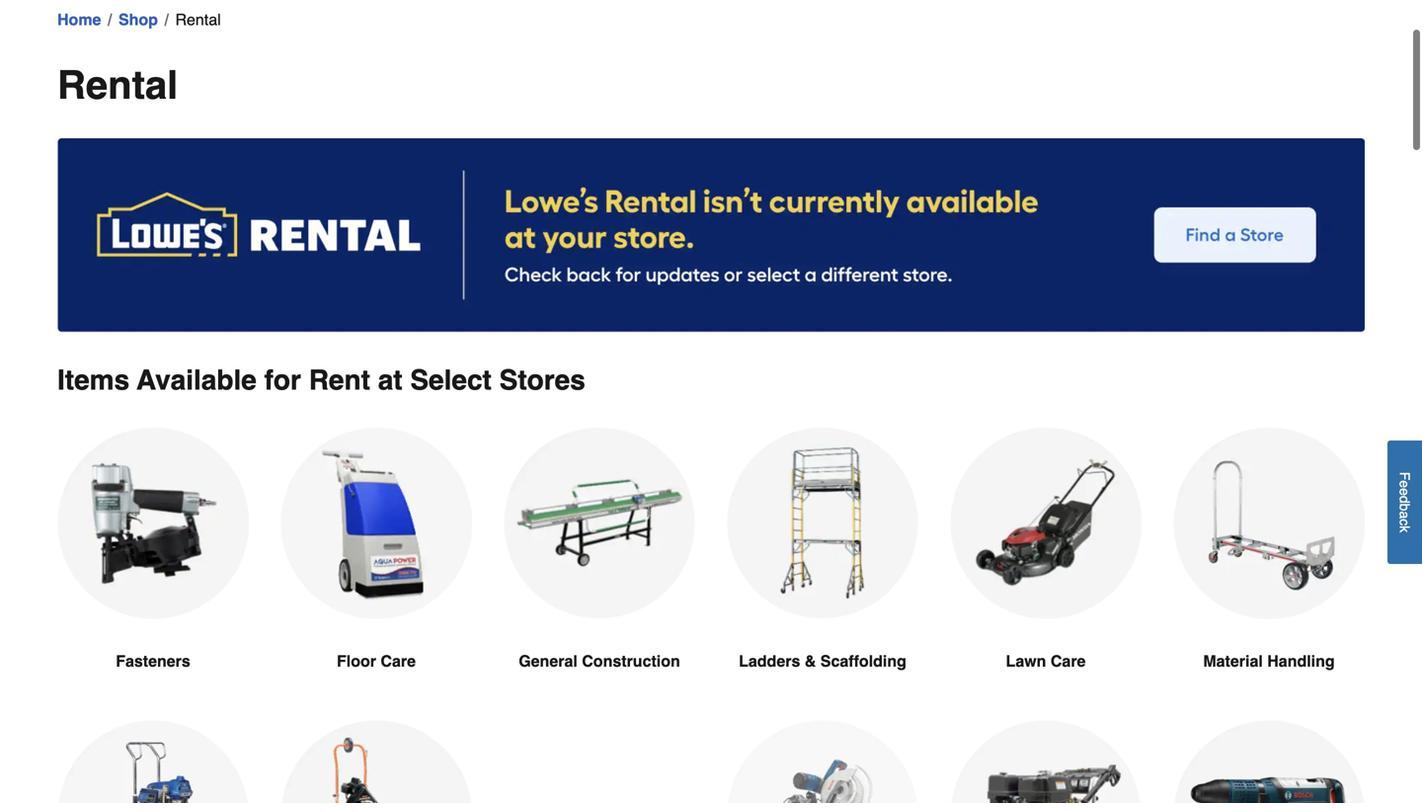 Task type: describe. For each thing, give the bounding box(es) containing it.
shop link
[[119, 8, 158, 32]]

general
[[519, 652, 578, 671]]

shop
[[119, 10, 158, 29]]

c
[[1398, 519, 1414, 526]]

items
[[57, 365, 130, 396]]

a bosch miter saw. image
[[727, 721, 919, 803]]

an aqua power carpet extractor. image
[[281, 428, 472, 620]]

f
[[1398, 472, 1414, 480]]

f e e d b a c k button
[[1388, 441, 1423, 564]]

stores
[[500, 365, 586, 396]]

an airless paint sprayer. image
[[57, 721, 249, 803]]

a honda push lawn mower. image
[[951, 428, 1142, 620]]

fasteners
[[116, 652, 191, 671]]

k
[[1398, 526, 1414, 533]]

at
[[378, 365, 403, 396]]

ladders & scaffolding
[[739, 652, 907, 671]]

items available for rent at select stores
[[57, 365, 586, 396]]

care for floor care
[[381, 652, 416, 671]]

lawn care
[[1006, 652, 1086, 671]]

general construction
[[519, 652, 681, 671]]

home
[[57, 10, 101, 29]]

&
[[805, 652, 817, 671]]

construction
[[582, 652, 681, 671]]

handling
[[1268, 652, 1336, 671]]

b
[[1398, 503, 1414, 511]]

an aluminum bending brake. image
[[504, 428, 696, 620]]

for
[[264, 365, 301, 396]]

select
[[410, 365, 492, 396]]

floor care
[[337, 652, 416, 671]]

a portable pressure washer. image
[[951, 721, 1142, 803]]

material handling link
[[1174, 428, 1366, 721]]



Task type: locate. For each thing, give the bounding box(es) containing it.
0 horizontal spatial care
[[381, 652, 416, 671]]

a furniture dolly. image
[[1174, 428, 1366, 620]]

rental
[[175, 10, 221, 29], [57, 62, 178, 108]]

a metabo h p t pneumatic coil nailer. image
[[57, 428, 249, 620]]

f e e d b a c k
[[1398, 472, 1414, 533]]

ladders & scaffolding link
[[727, 428, 919, 721]]

lawn care link
[[951, 428, 1142, 721]]

material
[[1204, 652, 1264, 671]]

material handling
[[1204, 652, 1336, 671]]

care for lawn care
[[1051, 652, 1086, 671]]

e up b
[[1398, 488, 1414, 496]]

1 care from the left
[[381, 652, 416, 671]]

a
[[1398, 511, 1414, 519]]

fasteners link
[[57, 428, 249, 721]]

0 vertical spatial rental
[[175, 10, 221, 29]]

a mini rooter x p drain cleaner. image
[[281, 721, 472, 803]]

e
[[1398, 480, 1414, 488], [1398, 488, 1414, 496]]

general construction link
[[504, 428, 696, 721]]

d
[[1398, 496, 1414, 503]]

e up d
[[1398, 480, 1414, 488]]

ladders
[[739, 652, 801, 671]]

2 e from the top
[[1398, 488, 1414, 496]]

home link
[[57, 8, 101, 32]]

available
[[137, 365, 257, 396]]

rent
[[309, 365, 370, 396]]

a mobile scaffold. image
[[727, 428, 919, 620]]

a bosch rotary hammer. image
[[1174, 721, 1366, 803]]

lawn
[[1006, 652, 1047, 671]]

rental right the 'shop'
[[175, 10, 221, 29]]

1 vertical spatial rental
[[57, 62, 178, 108]]

1 e from the top
[[1398, 480, 1414, 488]]

care
[[381, 652, 416, 671], [1051, 652, 1086, 671]]

floor care link
[[281, 428, 472, 721]]

rental link
[[175, 8, 221, 32]]

care right floor
[[381, 652, 416, 671]]

care right lawn
[[1051, 652, 1086, 671]]

1 horizontal spatial care
[[1051, 652, 1086, 671]]

scaffolding
[[821, 652, 907, 671]]

floor
[[337, 652, 376, 671]]

2 care from the left
[[1051, 652, 1086, 671]]

rental down shop link
[[57, 62, 178, 108]]

lowe's tool rental isn't available at your store. check back for updates or select another store. image
[[57, 138, 1366, 333]]



Task type: vqa. For each thing, say whether or not it's contained in the screenshot.
Kids
no



